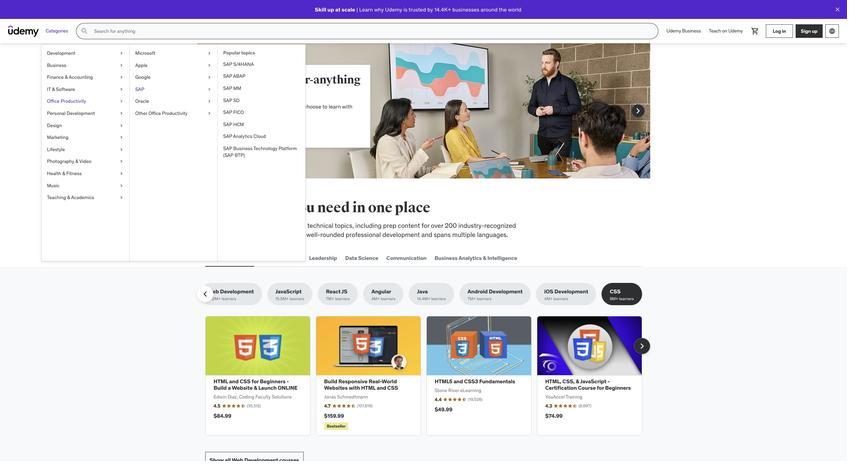 Task type: describe. For each thing, give the bounding box(es) containing it.
0 vertical spatial next image
[[633, 106, 644, 116]]

s/4hana
[[233, 61, 254, 67]]

well-
[[306, 231, 320, 239]]

office inside other office productivity "link"
[[149, 110, 161, 116]]

oracle link
[[130, 96, 218, 108]]

carousel element containing build ready-for-anything teams
[[197, 43, 650, 179]]

sap hcm link
[[218, 119, 306, 131]]

cloud
[[254, 133, 266, 140]]

need
[[318, 199, 350, 217]]

websites
[[324, 385, 348, 392]]

development for web development
[[219, 255, 253, 261]]

html,
[[546, 378, 562, 385]]

xsmall image for development
[[119, 50, 124, 57]]

log in
[[773, 28, 787, 34]]

business analytics & intelligence button
[[434, 250, 519, 266]]

and inside covering critical workplace skills to technical topics, including prep content for over 200 industry-recognized certifications, our catalog supports well-rounded professional development and spans multiple languages.
[[422, 231, 432, 239]]

world
[[382, 378, 397, 385]]

productivity inside "link"
[[162, 110, 188, 116]]

personal
[[47, 110, 66, 116]]

xsmall image for marketing
[[119, 134, 124, 141]]

web for web development
[[207, 255, 218, 261]]

by
[[428, 6, 433, 13]]

for inside html, css, & javascript - certification course for beginners
[[597, 385, 604, 392]]

close image
[[835, 6, 842, 13]]

xsmall image for business
[[119, 62, 124, 69]]

previous image for topic filters element
[[200, 289, 211, 300]]

businesses
[[453, 6, 480, 13]]

workplace
[[253, 222, 283, 230]]

0 horizontal spatial the
[[228, 199, 249, 217]]

& right 'teaching'
[[67, 195, 70, 201]]

- inside html and css for beginners - build a website & launch online
[[287, 378, 289, 385]]

fundamentals
[[480, 378, 516, 385]]

udemy inside build ready-for-anything teams see why leading organizations choose to learn with udemy business.
[[230, 111, 247, 118]]

covering critical workplace skills to technical topics, including prep content for over 200 industry-recognized certifications, our catalog supports well-rounded professional development and spans multiple languages.
[[205, 222, 516, 239]]

learn
[[329, 103, 341, 110]]

world
[[508, 6, 522, 13]]

online
[[278, 385, 298, 392]]

intelligence
[[488, 255, 517, 261]]

xsmall image for other office productivity
[[207, 110, 212, 117]]

sap hcm
[[223, 121, 244, 127]]

technical
[[307, 222, 334, 230]]

css 9m+ learners
[[610, 288, 634, 302]]

abap
[[233, 73, 246, 79]]

html and css for beginners - build a website & launch online
[[214, 378, 298, 392]]

office productivity
[[47, 98, 86, 104]]

place
[[395, 199, 430, 217]]

15.5m+
[[276, 297, 289, 302]]

submit search image
[[81, 27, 89, 35]]

and inside html and css for beginners - build a website & launch online
[[229, 378, 239, 385]]

xsmall image for oracle
[[207, 98, 212, 105]]

choose
[[304, 103, 322, 110]]

certifications
[[267, 255, 301, 261]]

java
[[417, 288, 428, 295]]

xsmall image for personal development
[[119, 110, 124, 117]]

learners inside 'javascript 15.5m+ learners'
[[290, 297, 304, 302]]

other office productivity link
[[130, 108, 218, 120]]

0 vertical spatial skills
[[252, 199, 288, 217]]

previous image for carousel element containing build ready-for-anything teams
[[204, 106, 215, 116]]

teams
[[230, 86, 262, 100]]

xsmall image for google
[[207, 74, 212, 81]]

launch
[[258, 385, 277, 392]]

development
[[383, 231, 420, 239]]

catalog
[[257, 231, 278, 239]]

request
[[234, 128, 255, 135]]

web development button
[[205, 250, 254, 266]]

css inside "css 9m+ learners"
[[610, 288, 621, 295]]

certification
[[546, 385, 577, 392]]

build inside html and css for beginners - build a website & launch online
[[214, 385, 227, 392]]

learners inside the web development 12.2m+ learners
[[222, 297, 236, 302]]

choose a language image
[[829, 28, 836, 35]]

udemy business link
[[663, 23, 705, 39]]

sap element
[[218, 45, 306, 261]]

topics
[[241, 50, 255, 56]]

technology
[[254, 145, 278, 152]]

analytics for sap
[[233, 133, 252, 140]]

sap link
[[130, 84, 218, 96]]

demo
[[260, 128, 274, 135]]

xsmall image for microsoft
[[207, 50, 212, 57]]

business inside button
[[435, 255, 458, 261]]

sap for sap business technology platform (sap btp)
[[223, 145, 232, 152]]

ready-
[[261, 73, 294, 87]]

sap fico
[[223, 109, 244, 115]]

carousel element containing html and css for beginners - build a website & launch online
[[205, 316, 650, 436]]

xsmall image for lifestyle
[[119, 146, 124, 153]]

academics
[[71, 195, 94, 201]]

business up finance
[[47, 62, 66, 68]]

xsmall image for apple
[[207, 62, 212, 69]]

html5 and css3 fundamentals
[[435, 378, 516, 385]]

teach on udemy
[[709, 28, 743, 34]]

css inside the build responsive real-world websites with html and css
[[388, 385, 398, 392]]

a inside html and css for beginners - build a website & launch online
[[228, 385, 231, 392]]

btp)
[[235, 152, 245, 158]]

organizations
[[270, 103, 303, 110]]

fitness
[[66, 171, 82, 177]]

marketing link
[[42, 132, 130, 144]]

and inside the build responsive real-world websites with html and css
[[377, 385, 386, 392]]

0 vertical spatial productivity
[[61, 98, 86, 104]]

skill
[[315, 6, 326, 13]]

build for websites
[[324, 378, 337, 385]]

prep
[[383, 222, 397, 230]]

with inside the build responsive real-world websites with html and css
[[349, 385, 360, 392]]

sap fico link
[[218, 107, 306, 119]]

learners inside angular 4m+ learners
[[381, 297, 396, 302]]

& inside html, css, & javascript - certification course for beginners
[[576, 378, 580, 385]]

sap for sap
[[135, 86, 144, 92]]

over
[[431, 222, 444, 230]]

with inside build ready-for-anything teams see why leading organizations choose to learn with udemy business.
[[342, 103, 353, 110]]

html, css, & javascript - certification course for beginners link
[[546, 378, 631, 392]]

business link
[[42, 59, 130, 71]]

design link
[[42, 120, 130, 132]]

analytics for business
[[459, 255, 482, 261]]

udemy inside 'udemy business' link
[[667, 28, 682, 34]]

7m+ for react js
[[326, 297, 334, 302]]

lifestyle
[[47, 146, 65, 153]]

see
[[230, 103, 239, 110]]

development link
[[42, 47, 130, 59]]

request a demo
[[234, 128, 274, 135]]

angular
[[372, 288, 391, 295]]

html and css for beginners - build a website & launch online link
[[214, 378, 298, 392]]

personal development link
[[42, 108, 130, 120]]

trusted
[[409, 6, 426, 13]]

sap for sap abap
[[223, 73, 232, 79]]

java 14.4m+ learners
[[417, 288, 446, 302]]

communication button
[[385, 250, 428, 266]]

google link
[[130, 71, 218, 84]]

real-
[[369, 378, 382, 385]]

critical
[[232, 222, 252, 230]]

0 vertical spatial the
[[499, 6, 507, 13]]

angular 4m+ learners
[[372, 288, 396, 302]]

popular
[[223, 50, 240, 56]]

xsmall image for health & fitness
[[119, 171, 124, 177]]

7m+ for android development
[[468, 297, 476, 302]]

supports
[[279, 231, 305, 239]]

development for web development 12.2m+ learners
[[220, 288, 254, 295]]

200
[[445, 222, 457, 230]]

science
[[358, 255, 378, 261]]

sap for sap analytics cloud
[[223, 133, 232, 140]]

is
[[404, 6, 408, 13]]



Task type: vqa. For each thing, say whether or not it's contained in the screenshot.
-
yes



Task type: locate. For each thing, give the bounding box(es) containing it.
why inside build ready-for-anything teams see why leading organizations choose to learn with udemy business.
[[240, 103, 250, 110]]

for left over
[[422, 222, 430, 230]]

html inside html and css for beginners - build a website & launch online
[[214, 378, 228, 385]]

categories
[[46, 28, 68, 34]]

build inside build ready-for-anything teams see why leading organizations choose to learn with udemy business.
[[230, 73, 259, 87]]

leadership
[[309, 255, 337, 261]]

finance & accounting link
[[42, 71, 130, 84]]

sap left hcm
[[223, 121, 232, 127]]

xsmall image for design
[[119, 122, 124, 129]]

0 horizontal spatial analytics
[[233, 133, 252, 140]]

2 learners from the left
[[290, 297, 304, 302]]

udemy image
[[8, 25, 39, 37]]

teaching
[[47, 195, 66, 201]]

7m+ inside android development 7m+ learners
[[468, 297, 476, 302]]

development for personal development
[[67, 110, 95, 116]]

development right android on the bottom of the page
[[489, 288, 523, 295]]

android
[[468, 288, 488, 295]]

topic filters element
[[197, 283, 642, 306]]

log
[[773, 28, 781, 34]]

xsmall image inside 'microsoft' link
[[207, 50, 212, 57]]

xsmall image inside finance & accounting link
[[119, 74, 124, 81]]

xsmall image
[[119, 50, 124, 57], [119, 62, 124, 69], [207, 74, 212, 81], [207, 86, 212, 93], [207, 98, 212, 105], [119, 110, 124, 117], [119, 158, 124, 165], [119, 183, 124, 189]]

1 vertical spatial analytics
[[459, 255, 482, 261]]

skills inside covering critical workplace skills to technical topics, including prep content for over 200 industry-recognized certifications, our catalog supports well-rounded professional development and spans multiple languages.
[[284, 222, 299, 230]]

1 horizontal spatial javascript
[[581, 378, 607, 385]]

development
[[47, 50, 75, 56], [67, 110, 95, 116], [219, 255, 253, 261], [220, 288, 254, 295], [489, 288, 523, 295], [555, 288, 589, 295]]

1 horizontal spatial -
[[608, 378, 610, 385]]

why right sd
[[240, 103, 250, 110]]

xsmall image inside office productivity link
[[119, 98, 124, 105]]

other
[[135, 110, 147, 116]]

analytics down multiple
[[459, 255, 482, 261]]

skill up at scale | learn why udemy is trusted by 14.4k+ businesses around the world
[[315, 6, 522, 13]]

sap left abap
[[223, 73, 232, 79]]

1 horizontal spatial 7m+
[[468, 297, 476, 302]]

sap inside 'link'
[[223, 73, 232, 79]]

0 horizontal spatial javascript
[[276, 288, 302, 295]]

previous image inside carousel element
[[204, 106, 215, 116]]

1 vertical spatial it
[[261, 255, 266, 261]]

xsmall image inside personal development link
[[119, 110, 124, 117]]

web down certifications,
[[207, 255, 218, 261]]

javascript right css,
[[581, 378, 607, 385]]

with right learn
[[342, 103, 353, 110]]

6 learners from the left
[[477, 297, 492, 302]]

build responsive real-world websites with html and css
[[324, 378, 398, 392]]

- right course
[[608, 378, 610, 385]]

3 learners from the left
[[335, 297, 350, 302]]

xsmall image inside photography & video link
[[119, 158, 124, 165]]

1 horizontal spatial the
[[499, 6, 507, 13]]

web development 12.2m+ learners
[[208, 288, 254, 302]]

xsmall image inside health & fitness link
[[119, 171, 124, 177]]

7m+ inside react js 7m+ learners
[[326, 297, 334, 302]]

sap mm link
[[218, 83, 306, 95]]

12.2m+
[[208, 297, 221, 302]]

0 vertical spatial web
[[207, 255, 218, 261]]

scale
[[342, 6, 355, 13]]

for inside html and css for beginners - build a website & launch online
[[252, 378, 259, 385]]

1 vertical spatial a
[[228, 385, 231, 392]]

beginners right 'website'
[[260, 378, 286, 385]]

productivity up personal development
[[61, 98, 86, 104]]

1 vertical spatial web
[[208, 288, 219, 295]]

development for android development 7m+ learners
[[489, 288, 523, 295]]

log in link
[[766, 24, 793, 38]]

0 horizontal spatial 4m+
[[372, 297, 380, 302]]

build inside the build responsive real-world websites with html and css
[[324, 378, 337, 385]]

it for it certifications
[[261, 255, 266, 261]]

leadership button
[[308, 250, 339, 266]]

1 horizontal spatial productivity
[[162, 110, 188, 116]]

health & fitness
[[47, 171, 82, 177]]

a
[[256, 128, 259, 135], [228, 385, 231, 392]]

development down office productivity link
[[67, 110, 95, 116]]

in right 'log'
[[782, 28, 787, 34]]

beginners inside html and css for beginners - build a website & launch online
[[260, 378, 286, 385]]

0 vertical spatial analytics
[[233, 133, 252, 140]]

learners inside 'ios development 4m+ learners'
[[554, 297, 569, 302]]

8 learners from the left
[[620, 297, 634, 302]]

office right other
[[149, 110, 161, 116]]

css right "real-"
[[388, 385, 398, 392]]

xsmall image for photography & video
[[119, 158, 124, 165]]

development inside button
[[219, 255, 253, 261]]

microsoft link
[[130, 47, 218, 59]]

software
[[56, 86, 75, 92]]

Search for anything text field
[[93, 25, 650, 37]]

0 horizontal spatial css
[[240, 378, 251, 385]]

course
[[578, 385, 596, 392]]

with
[[342, 103, 353, 110], [349, 385, 360, 392]]

1 vertical spatial previous image
[[200, 289, 211, 300]]

why right learn
[[374, 6, 384, 13]]

data science button
[[344, 250, 380, 266]]

1 7m+ from the left
[[326, 297, 334, 302]]

development inside 'ios development 4m+ learners'
[[555, 288, 589, 295]]

office inside office productivity link
[[47, 98, 60, 104]]

xsmall image inside development link
[[119, 50, 124, 57]]

xsmall image for office productivity
[[119, 98, 124, 105]]

skills up supports
[[284, 222, 299, 230]]

1 vertical spatial office
[[149, 110, 161, 116]]

analytics inside button
[[459, 255, 482, 261]]

& right finance
[[65, 74, 68, 80]]

previous image
[[204, 106, 215, 116], [200, 289, 211, 300]]

0 horizontal spatial build
[[214, 385, 227, 392]]

next image
[[633, 106, 644, 116], [637, 341, 648, 352]]

development inside the web development 12.2m+ learners
[[220, 288, 254, 295]]

4m+
[[372, 297, 380, 302], [545, 297, 553, 302]]

1 horizontal spatial up
[[812, 28, 818, 34]]

udemy business
[[667, 28, 701, 34]]

sign up
[[801, 28, 818, 34]]

learners inside "css 9m+ learners"
[[620, 297, 634, 302]]

carousel element
[[197, 43, 650, 179], [205, 316, 650, 436]]

html inside the build responsive real-world websites with html and css
[[361, 385, 376, 392]]

2 horizontal spatial build
[[324, 378, 337, 385]]

& right css,
[[576, 378, 580, 385]]

xsmall image for sap
[[207, 86, 212, 93]]

- right launch
[[287, 378, 289, 385]]

1 vertical spatial to
[[300, 222, 306, 230]]

to up supports
[[300, 222, 306, 230]]

accounting
[[69, 74, 93, 80]]

javascript up 15.5m+
[[276, 288, 302, 295]]

1 vertical spatial productivity
[[162, 110, 188, 116]]

personal development
[[47, 110, 95, 116]]

0 horizontal spatial beginners
[[260, 378, 286, 385]]

1 vertical spatial skills
[[284, 222, 299, 230]]

for right course
[[597, 385, 604, 392]]

xsmall image for finance & accounting
[[119, 74, 124, 81]]

beginners inside html, css, & javascript - certification course for beginners
[[606, 385, 631, 392]]

content
[[398, 222, 420, 230]]

0 horizontal spatial for
[[252, 378, 259, 385]]

the left world
[[499, 6, 507, 13]]

0 horizontal spatial productivity
[[61, 98, 86, 104]]

popular topics
[[223, 50, 255, 56]]

sap analytics cloud
[[223, 133, 266, 140]]

css up 9m+
[[610, 288, 621, 295]]

office up personal
[[47, 98, 60, 104]]

0 vertical spatial previous image
[[204, 106, 215, 116]]

skills
[[252, 199, 288, 217], [284, 222, 299, 230]]

xsmall image inside oracle link
[[207, 98, 212, 105]]

0 vertical spatial office
[[47, 98, 60, 104]]

1 horizontal spatial in
[[782, 28, 787, 34]]

it inside button
[[261, 255, 266, 261]]

0 horizontal spatial a
[[228, 385, 231, 392]]

& left the intelligence
[[483, 255, 487, 261]]

& left software
[[52, 86, 55, 92]]

to
[[323, 103, 328, 110], [300, 222, 306, 230]]

0 horizontal spatial why
[[240, 103, 250, 110]]

leading
[[251, 103, 269, 110]]

it left "certifications" at the bottom of the page
[[261, 255, 266, 261]]

responsive
[[339, 378, 368, 385]]

0 horizontal spatial 7m+
[[326, 297, 334, 302]]

1 horizontal spatial 4m+
[[545, 297, 553, 302]]

xsmall image inside design link
[[119, 122, 124, 129]]

photography & video
[[47, 158, 91, 165]]

0 vertical spatial to
[[323, 103, 328, 110]]

xsmall image for it & software
[[119, 86, 124, 93]]

& inside button
[[483, 255, 487, 261]]

xsmall image inside teaching & academics link
[[119, 195, 124, 201]]

learners inside react js 7m+ learners
[[335, 297, 350, 302]]

html5 and css3 fundamentals link
[[435, 378, 516, 385]]

5 learners from the left
[[432, 297, 446, 302]]

0 horizontal spatial -
[[287, 378, 289, 385]]

0 vertical spatial javascript
[[276, 288, 302, 295]]

0 horizontal spatial html
[[214, 378, 228, 385]]

4m+ inside 'ios development 4m+ learners'
[[545, 297, 553, 302]]

xsmall image for music
[[119, 183, 124, 189]]

0 vertical spatial up
[[328, 6, 334, 13]]

up right sign
[[812, 28, 818, 34]]

you
[[291, 199, 315, 217]]

1 vertical spatial with
[[349, 385, 360, 392]]

0 horizontal spatial office
[[47, 98, 60, 104]]

sap business technology platform (sap btp)
[[223, 145, 297, 158]]

1 vertical spatial why
[[240, 103, 250, 110]]

web up 12.2m+ at the left of page
[[208, 288, 219, 295]]

1 horizontal spatial to
[[323, 103, 328, 110]]

fico
[[233, 109, 244, 115]]

to inside build ready-for-anything teams see why leading organizations choose to learn with udemy business.
[[323, 103, 328, 110]]

to inside covering critical workplace skills to technical topics, including prep content for over 200 industry-recognized certifications, our catalog supports well-rounded professional development and spans multiple languages.
[[300, 222, 306, 230]]

business analytics & intelligence
[[435, 255, 517, 261]]

1 vertical spatial carousel element
[[205, 316, 650, 436]]

2 horizontal spatial css
[[610, 288, 621, 295]]

sap for sap sd
[[223, 97, 232, 103]]

0 vertical spatial it
[[47, 86, 51, 92]]

javascript inside html, css, & javascript - certification course for beginners
[[581, 378, 607, 385]]

beginners right course
[[606, 385, 631, 392]]

xsmall image inside google link
[[207, 74, 212, 81]]

javascript
[[276, 288, 302, 295], [581, 378, 607, 385]]

development down certifications,
[[219, 255, 253, 261]]

4 learners from the left
[[381, 297, 396, 302]]

xsmall image inside "music" link
[[119, 183, 124, 189]]

up for sign
[[812, 28, 818, 34]]

udemy inside teach on udemy link
[[729, 28, 743, 34]]

sap analytics cloud link
[[218, 131, 306, 143]]

& left video at the left top of the page
[[75, 158, 78, 165]]

analytics down hcm
[[233, 133, 252, 140]]

spans
[[434, 231, 451, 239]]

up inside 'link'
[[812, 28, 818, 34]]

the up critical
[[228, 199, 249, 217]]

why for teams
[[240, 103, 250, 110]]

for
[[422, 222, 430, 230], [252, 378, 259, 385], [597, 385, 604, 392]]

& left launch
[[254, 385, 257, 392]]

for left "online"
[[252, 378, 259, 385]]

web inside button
[[207, 255, 218, 261]]

recognized
[[485, 222, 516, 230]]

on
[[723, 28, 728, 34]]

teach on udemy link
[[705, 23, 747, 39]]

teaching & academics link
[[42, 192, 130, 204]]

learners inside java 14.4m+ learners
[[432, 297, 446, 302]]

1 horizontal spatial a
[[256, 128, 259, 135]]

sap down popular
[[223, 61, 232, 67]]

1 4m+ from the left
[[372, 297, 380, 302]]

4m+ down angular
[[372, 297, 380, 302]]

shopping cart with 0 items image
[[752, 27, 760, 35]]

in up including
[[353, 199, 366, 217]]

and
[[422, 231, 432, 239], [229, 378, 239, 385], [454, 378, 463, 385], [377, 385, 386, 392]]

0 vertical spatial a
[[256, 128, 259, 135]]

productivity down oracle link
[[162, 110, 188, 116]]

0 vertical spatial why
[[374, 6, 384, 13]]

1 vertical spatial up
[[812, 28, 818, 34]]

1 horizontal spatial for
[[422, 222, 430, 230]]

sap for sap s/4hana
[[223, 61, 232, 67]]

xsmall image inside sap link
[[207, 86, 212, 93]]

data
[[345, 255, 357, 261]]

xsmall image inside the business link
[[119, 62, 124, 69]]

xsmall image
[[207, 50, 212, 57], [207, 62, 212, 69], [119, 74, 124, 81], [119, 86, 124, 93], [119, 98, 124, 105], [207, 110, 212, 117], [119, 122, 124, 129], [119, 134, 124, 141], [119, 146, 124, 153], [119, 171, 124, 177], [119, 195, 124, 201]]

why for |
[[374, 6, 384, 13]]

business inside sap business technology platform (sap btp)
[[233, 145, 253, 152]]

development for ios development 4m+ learners
[[555, 288, 589, 295]]

sap s/4hana link
[[218, 58, 306, 71]]

sap for sap hcm
[[223, 121, 232, 127]]

sap business technology platform (sap btp) link
[[218, 143, 306, 161]]

1 horizontal spatial build
[[230, 73, 259, 87]]

sap left the mm
[[223, 85, 232, 91]]

2 4m+ from the left
[[545, 297, 553, 302]]

analytics inside sap element
[[233, 133, 252, 140]]

finance
[[47, 74, 64, 80]]

sap left sd
[[223, 97, 232, 103]]

0 vertical spatial carousel element
[[197, 43, 650, 179]]

health
[[47, 171, 61, 177]]

xsmall image inside the "marketing" link
[[119, 134, 124, 141]]

sap mm
[[223, 85, 241, 91]]

teach
[[709, 28, 721, 34]]

web inside the web development 12.2m+ learners
[[208, 288, 219, 295]]

multiple
[[453, 231, 476, 239]]

for inside covering critical workplace skills to technical topics, including prep content for over 200 industry-recognized certifications, our catalog supports well-rounded professional development and spans multiple languages.
[[422, 222, 430, 230]]

1 learners from the left
[[222, 297, 236, 302]]

0 horizontal spatial in
[[353, 199, 366, 217]]

& right health
[[62, 171, 65, 177]]

sap down 'sap hcm'
[[223, 133, 232, 140]]

0 vertical spatial with
[[342, 103, 353, 110]]

at
[[336, 6, 341, 13]]

html left world
[[361, 385, 376, 392]]

1 horizontal spatial html
[[361, 385, 376, 392]]

analytics
[[233, 133, 252, 140], [459, 255, 482, 261]]

1 horizontal spatial beginners
[[606, 385, 631, 392]]

css inside html and css for beginners - build a website & launch online
[[240, 378, 251, 385]]

with right websites
[[349, 385, 360, 392]]

- inside html, css, & javascript - certification course for beginners
[[608, 378, 610, 385]]

4m+ down the ios
[[545, 297, 553, 302]]

1 horizontal spatial why
[[374, 6, 384, 13]]

js
[[342, 288, 348, 295]]

design
[[47, 122, 62, 128]]

& inside html and css for beginners - build a website & launch online
[[254, 385, 257, 392]]

7 learners from the left
[[554, 297, 569, 302]]

sap left "fico"
[[223, 109, 232, 115]]

0 horizontal spatial up
[[328, 6, 334, 13]]

business up btp)
[[233, 145, 253, 152]]

2 7m+ from the left
[[468, 297, 476, 302]]

html left 'website'
[[214, 378, 228, 385]]

learners inside android development 7m+ learners
[[477, 297, 492, 302]]

css left launch
[[240, 378, 251, 385]]

2 horizontal spatial for
[[597, 385, 604, 392]]

web for web development 12.2m+ learners
[[208, 288, 219, 295]]

1 vertical spatial next image
[[637, 341, 648, 352]]

css3
[[464, 378, 478, 385]]

business down spans
[[435, 255, 458, 261]]

1 horizontal spatial analytics
[[459, 255, 482, 261]]

7m+ down android on the bottom of the page
[[468, 297, 476, 302]]

lifestyle link
[[42, 144, 130, 156]]

udemy
[[385, 6, 402, 13], [667, 28, 682, 34], [729, 28, 743, 34], [230, 111, 247, 118]]

business left teach at right top
[[683, 28, 701, 34]]

sap for sap mm
[[223, 85, 232, 91]]

development up 12.2m+ at the left of page
[[220, 288, 254, 295]]

xsmall image inside the lifestyle link
[[119, 146, 124, 153]]

to left learn
[[323, 103, 328, 110]]

7m+ down react
[[326, 297, 334, 302]]

javascript 15.5m+ learners
[[276, 288, 304, 302]]

javascript inside 'javascript 15.5m+ learners'
[[276, 288, 302, 295]]

build for teams
[[230, 73, 259, 87]]

office
[[47, 98, 60, 104], [149, 110, 161, 116]]

categories button
[[42, 23, 72, 39]]

sap abap link
[[218, 71, 306, 83]]

1 vertical spatial the
[[228, 199, 249, 217]]

1 vertical spatial in
[[353, 199, 366, 217]]

development down "categories" dropdown button
[[47, 50, 75, 56]]

around
[[481, 6, 498, 13]]

sap up oracle
[[135, 86, 144, 92]]

previous image inside topic filters element
[[200, 289, 211, 300]]

the
[[499, 6, 507, 13], [228, 199, 249, 217]]

xsmall image inside it & software link
[[119, 86, 124, 93]]

up for skill
[[328, 6, 334, 13]]

it down finance
[[47, 86, 51, 92]]

sap inside sap business technology platform (sap btp)
[[223, 145, 232, 152]]

build
[[230, 73, 259, 87], [324, 378, 337, 385], [214, 385, 227, 392]]

sap up (sap
[[223, 145, 232, 152]]

development inside android development 7m+ learners
[[489, 288, 523, 295]]

sap
[[223, 61, 232, 67], [223, 73, 232, 79], [223, 85, 232, 91], [135, 86, 144, 92], [223, 97, 232, 103], [223, 109, 232, 115], [223, 121, 232, 127], [223, 133, 232, 140], [223, 145, 232, 152]]

xsmall image for teaching & academics
[[119, 195, 124, 201]]

why
[[374, 6, 384, 13], [240, 103, 250, 110]]

1 horizontal spatial css
[[388, 385, 398, 392]]

communication
[[387, 255, 427, 261]]

data science
[[345, 255, 378, 261]]

sap for sap fico
[[223, 109, 232, 115]]

development right the ios
[[555, 288, 589, 295]]

skills up workplace
[[252, 199, 288, 217]]

up left at
[[328, 6, 334, 13]]

xsmall image inside other office productivity "link"
[[207, 110, 212, 117]]

up
[[328, 6, 334, 13], [812, 28, 818, 34]]

1 horizontal spatial office
[[149, 110, 161, 116]]

0 vertical spatial in
[[782, 28, 787, 34]]

0 horizontal spatial it
[[47, 86, 51, 92]]

xsmall image inside apple link
[[207, 62, 212, 69]]

4m+ inside angular 4m+ learners
[[372, 297, 380, 302]]

1 - from the left
[[287, 378, 289, 385]]

0 horizontal spatial to
[[300, 222, 306, 230]]

1 horizontal spatial it
[[261, 255, 266, 261]]

1 vertical spatial javascript
[[581, 378, 607, 385]]

2 - from the left
[[608, 378, 610, 385]]

it for it & software
[[47, 86, 51, 92]]



